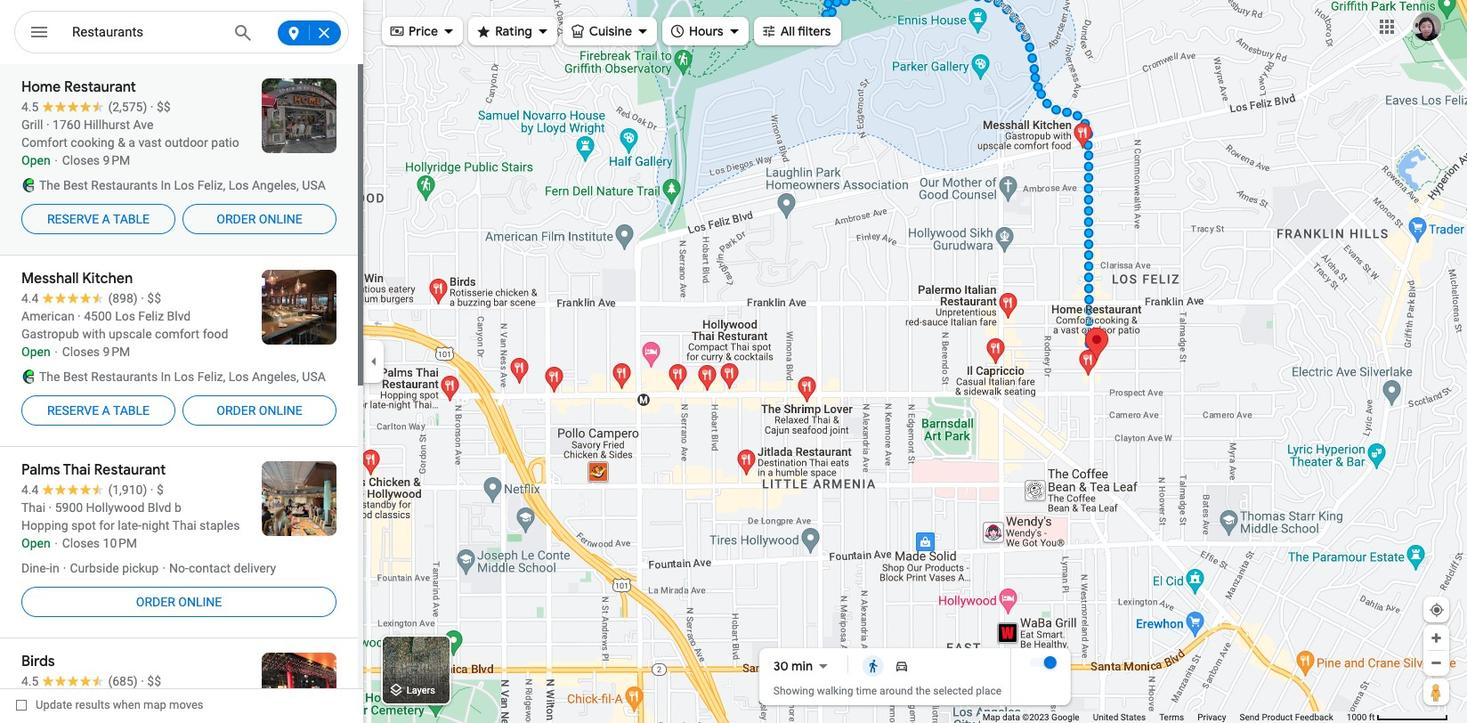 Task type: describe. For each thing, give the bounding box(es) containing it.
footer inside "google maps" element
[[983, 712, 1347, 723]]

price button
[[382, 12, 463, 51]]

turn off travel time tool image
[[1045, 656, 1057, 669]]


[[670, 21, 686, 41]]

privacy
[[1198, 713, 1227, 722]]

product
[[1262, 713, 1294, 722]]

update
[[36, 698, 72, 712]]

a for 2nd reserve a table link from the bottom
[[102, 212, 110, 226]]

 search field
[[14, 11, 349, 57]]

zoom out image
[[1430, 656, 1444, 670]]

reserve a table for second reserve a table link from the top of the results for restaurants feed
[[47, 403, 150, 418]]

 all filters
[[761, 21, 831, 41]]

moves
[[169, 698, 204, 712]]

walking
[[817, 685, 854, 697]]

send product feedback button
[[1240, 712, 1334, 723]]

show your location image
[[1430, 602, 1446, 618]]

results
[[75, 698, 110, 712]]

united states button
[[1093, 712, 1146, 723]]

map data ©2023 google
[[983, 713, 1080, 722]]

order online link for second reserve a table link from the top of the results for restaurants feed
[[183, 389, 337, 432]]


[[761, 21, 777, 41]]

0 vertical spatial online
[[259, 212, 303, 226]]

rating
[[495, 23, 532, 39]]

0 vertical spatial order online
[[217, 212, 303, 226]]

driving image
[[895, 659, 910, 673]]

table for second reserve a table link from the top of the results for restaurants feed
[[113, 403, 150, 418]]

states
[[1121, 713, 1146, 722]]

1 reserve a table link from the top
[[21, 198, 175, 240]]

 hours
[[670, 21, 724, 41]]

showing walking time around the selected place
[[774, 685, 1002, 697]]

united
[[1093, 713, 1119, 722]]

feedback
[[1296, 713, 1334, 722]]

30 min
[[774, 658, 813, 674]]

cuisine button
[[563, 12, 657, 51]]

showing
[[774, 685, 815, 697]]

layers
[[407, 685, 435, 697]]

1000 ft button
[[1347, 713, 1449, 722]]

Turn off travel time tool checkbox
[[1031, 656, 1057, 669]]

update results when map moves
[[36, 698, 204, 712]]

reserve for 2nd reserve a table link from the bottom
[[47, 212, 99, 226]]

filters
[[798, 23, 831, 39]]

walking image
[[867, 659, 881, 673]]

united states
[[1093, 713, 1146, 722]]

1000
[[1347, 713, 1368, 722]]

30
[[774, 658, 789, 674]]

terms
[[1160, 713, 1185, 722]]

around
[[880, 685, 913, 697]]

google account: michele murakami  
(michele.murakami@adept.ai) image
[[1414, 12, 1442, 41]]

selected
[[934, 685, 974, 697]]



Task type: vqa. For each thing, say whether or not it's contained in the screenshot.
top  'icon'
no



Task type: locate. For each thing, give the bounding box(es) containing it.
price
[[409, 23, 438, 39]]

when
[[113, 698, 141, 712]]

a for second reserve a table link from the top of the results for restaurants feed
[[102, 403, 110, 418]]

time
[[856, 685, 877, 697]]

1 vertical spatial reserve a table
[[47, 403, 150, 418]]

privacy button
[[1198, 712, 1227, 723]]

2 reserve a table from the top
[[47, 403, 150, 418]]

2 table from the top
[[113, 403, 150, 418]]

1000 ft
[[1347, 713, 1376, 722]]

order online link for 2nd reserve a table link from the bottom
[[183, 198, 337, 240]]

online
[[259, 212, 303, 226], [259, 403, 303, 418], [178, 595, 222, 609]]

2 vertical spatial online
[[178, 595, 222, 609]]

1 reserve a table from the top
[[47, 212, 150, 226]]

2 vertical spatial order online
[[136, 595, 222, 609]]

0 vertical spatial order online link
[[183, 198, 337, 240]]

send product feedback
[[1240, 713, 1334, 722]]

0 vertical spatial order
[[217, 212, 256, 226]]

show street view coverage image
[[1424, 679, 1450, 705]]


[[476, 21, 492, 41]]

None radio
[[860, 656, 888, 677]]

1 table from the top
[[113, 212, 150, 226]]

reserve for second reserve a table link from the top of the results for restaurants feed
[[47, 403, 99, 418]]

reserve a table for 2nd reserve a table link from the bottom
[[47, 212, 150, 226]]

footer containing map data ©2023 google
[[983, 712, 1347, 723]]

 button
[[14, 11, 64, 57]]

hours
[[689, 23, 724, 39]]

table
[[113, 212, 150, 226], [113, 403, 150, 418]]

1 vertical spatial order
[[217, 403, 256, 418]]

©2023
[[1023, 713, 1050, 722]]

Restaurants field
[[14, 11, 349, 54]]

1 vertical spatial online
[[259, 403, 303, 418]]

1 vertical spatial reserve a table link
[[21, 389, 175, 432]]

a
[[102, 212, 110, 226], [102, 403, 110, 418]]

0 vertical spatial reserve a table
[[47, 212, 150, 226]]

none radio inside "google maps" element
[[888, 656, 917, 677]]

send
[[1240, 713, 1260, 722]]

reserve a table link
[[21, 198, 175, 240], [21, 389, 175, 432]]

1 vertical spatial order online
[[217, 403, 303, 418]]

30 min button
[[774, 656, 835, 677]]

min
[[792, 658, 813, 674]]

collapse side panel image
[[364, 352, 384, 371]]

place
[[977, 685, 1002, 697]]

the
[[916, 685, 931, 697]]

order for 2nd reserve a table link from the bottom
[[217, 212, 256, 226]]

cuisine
[[589, 23, 632, 39]]

data
[[1003, 713, 1021, 722]]

order online link
[[183, 198, 337, 240], [183, 389, 337, 432], [21, 581, 337, 623]]

1 reserve from the top
[[47, 212, 99, 226]]

2 reserve from the top
[[47, 403, 99, 418]]

table for 2nd reserve a table link from the bottom
[[113, 212, 150, 226]]

results for restaurants feed
[[0, 64, 363, 723]]

terms button
[[1160, 712, 1185, 723]]

map
[[983, 713, 1001, 722]]

reserve
[[47, 212, 99, 226], [47, 403, 99, 418]]

order for second reserve a table link from the top of the results for restaurants feed
[[217, 403, 256, 418]]

order online
[[217, 212, 303, 226], [217, 403, 303, 418], [136, 595, 222, 609]]

ft
[[1370, 713, 1376, 722]]

 rating
[[476, 21, 532, 41]]

0 vertical spatial a
[[102, 212, 110, 226]]

1 vertical spatial reserve
[[47, 403, 99, 418]]

Update results when map moves checkbox
[[16, 694, 204, 716]]

None radio
[[888, 656, 917, 677]]

order
[[217, 212, 256, 226], [217, 403, 256, 418], [136, 595, 175, 609]]


[[29, 20, 50, 45]]

1 vertical spatial a
[[102, 403, 110, 418]]

footer
[[983, 712, 1347, 723]]

zoom in image
[[1430, 632, 1444, 645]]

reserve a table
[[47, 212, 150, 226], [47, 403, 150, 418]]

map
[[143, 698, 166, 712]]

google maps element
[[0, 0, 1468, 723]]

0 vertical spatial reserve a table link
[[21, 198, 175, 240]]

None field
[[72, 21, 220, 43]]

1 vertical spatial table
[[113, 403, 150, 418]]

1 vertical spatial order online link
[[183, 389, 337, 432]]

2 reserve a table link from the top
[[21, 389, 175, 432]]

2 vertical spatial order online link
[[21, 581, 337, 623]]

2 vertical spatial order
[[136, 595, 175, 609]]

all
[[781, 23, 795, 39]]

google
[[1052, 713, 1080, 722]]

none field inside restaurants field
[[72, 21, 220, 43]]

0 vertical spatial table
[[113, 212, 150, 226]]

0 vertical spatial reserve
[[47, 212, 99, 226]]

1 a from the top
[[102, 212, 110, 226]]

2 a from the top
[[102, 403, 110, 418]]



